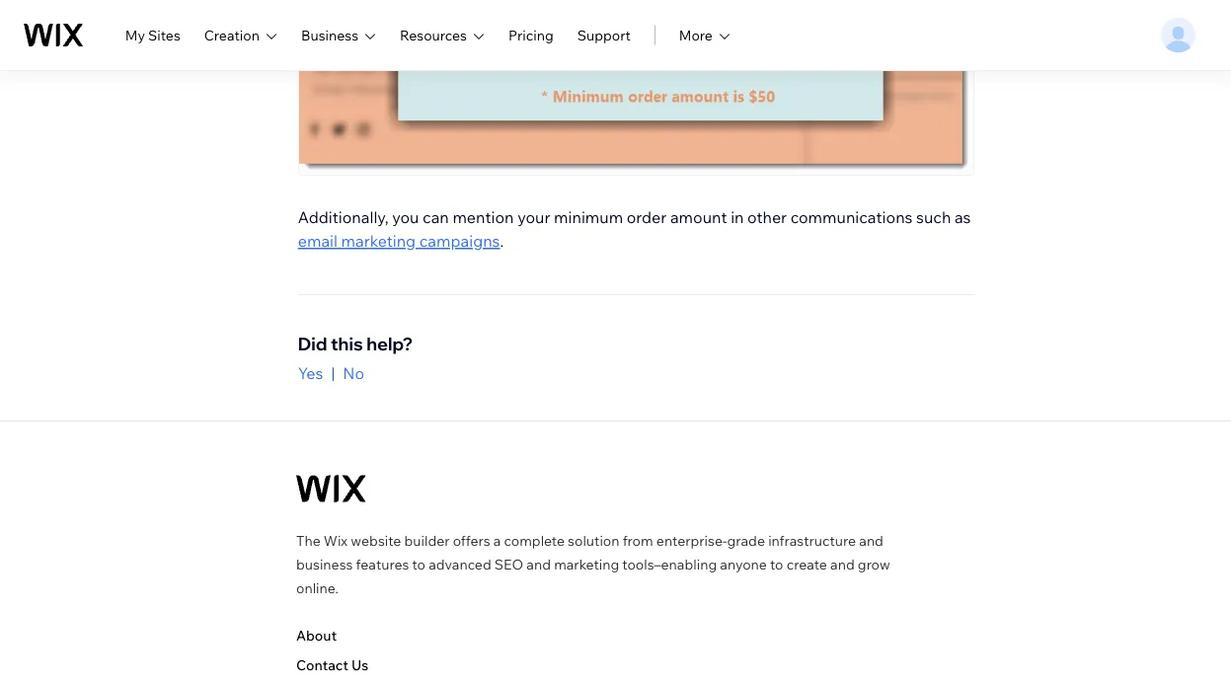 Task type: locate. For each thing, give the bounding box(es) containing it.
contact
[[296, 657, 348, 675]]

and up grow
[[859, 533, 884, 550]]

the wix website builder offers a complete solution from enterprise-grade infrastructure and business features to advanced seo and marketing tools–enabling anyone to create and grow online.
[[296, 533, 891, 598]]

your
[[518, 208, 550, 227]]

can
[[423, 208, 449, 227]]

help?
[[367, 333, 413, 355]]

0 horizontal spatial marketing
[[341, 231, 416, 251]]

and left grow
[[831, 557, 855, 574]]

campaigns
[[419, 231, 500, 251]]

marketing inside the wix website builder offers a complete solution from enterprise-grade infrastructure and business features to advanced seo and marketing tools–enabling anyone to create and grow online.
[[554, 557, 619, 574]]

1 vertical spatial marketing
[[554, 557, 619, 574]]

to left create on the right of the page
[[770, 557, 784, 574]]

business
[[301, 26, 359, 43]]

mention
[[453, 208, 514, 227]]

grade
[[727, 533, 765, 550]]

website
[[351, 533, 401, 550]]

grow
[[858, 557, 891, 574]]

email
[[298, 231, 338, 251]]

1 horizontal spatial marketing
[[554, 557, 619, 574]]

additionally,
[[298, 208, 389, 227]]

contact us link
[[296, 657, 369, 675]]

order
[[627, 208, 667, 227]]

pricing
[[509, 26, 554, 43]]

marketing down you
[[341, 231, 416, 251]]

additionally, you can mention your minimum order amount in other communications such as email marketing campaigns .
[[298, 208, 971, 251]]

1 horizontal spatial to
[[770, 557, 784, 574]]

0 horizontal spatial to
[[412, 557, 426, 574]]

marketing
[[341, 231, 416, 251], [554, 557, 619, 574]]

wix logo, homepage image
[[296, 475, 366, 503]]

and down complete
[[527, 557, 551, 574]]

1 to from the left
[[412, 557, 426, 574]]

advanced
[[429, 557, 491, 574]]

more
[[679, 26, 713, 43]]

resources
[[400, 26, 467, 43]]

from
[[623, 533, 653, 550]]

in
[[731, 208, 744, 227]]

support
[[577, 26, 631, 43]]

and
[[859, 533, 884, 550], [527, 557, 551, 574], [831, 557, 855, 574]]

did this help? yes | no
[[298, 333, 413, 383]]

to down builder
[[412, 557, 426, 574]]

marketing down the solution
[[554, 557, 619, 574]]

my
[[125, 26, 145, 43]]

tools–enabling
[[622, 557, 717, 574]]

2 horizontal spatial and
[[859, 533, 884, 550]]

other
[[748, 208, 787, 227]]

yes button
[[298, 362, 323, 385]]

business
[[296, 557, 353, 574]]

resources button
[[400, 23, 485, 47]]

0 vertical spatial marketing
[[341, 231, 416, 251]]

email marketing campaigns link
[[298, 231, 500, 251]]

solution
[[568, 533, 620, 550]]

to
[[412, 557, 426, 574], [770, 557, 784, 574]]

.
[[500, 231, 504, 251]]



Task type: vqa. For each thing, say whether or not it's contained in the screenshot.
top "Row"
no



Task type: describe. For each thing, give the bounding box(es) containing it.
anyone
[[720, 557, 767, 574]]

this
[[331, 333, 363, 355]]

minimum
[[554, 208, 623, 227]]

seo
[[495, 557, 524, 574]]

no button
[[343, 362, 365, 385]]

pricing link
[[509, 23, 554, 47]]

a
[[494, 533, 501, 550]]

communications
[[791, 208, 913, 227]]

features
[[356, 557, 409, 574]]

did
[[298, 333, 327, 355]]

the
[[296, 533, 321, 550]]

wix
[[324, 533, 348, 550]]

my sites
[[125, 26, 181, 43]]

create
[[787, 557, 827, 574]]

online.
[[296, 580, 339, 598]]

you
[[392, 208, 419, 227]]

sites
[[148, 26, 181, 43]]

about link
[[296, 628, 337, 645]]

creation button
[[204, 23, 277, 47]]

as
[[955, 208, 971, 227]]

|
[[331, 364, 335, 383]]

marketing inside the additionally, you can mention your minimum order amount in other communications such as email marketing campaigns .
[[341, 231, 416, 251]]

complete
[[504, 533, 565, 550]]

about
[[296, 628, 337, 645]]

0 horizontal spatial and
[[527, 557, 551, 574]]

amount
[[670, 208, 727, 227]]

no
[[343, 364, 365, 383]]

more button
[[679, 23, 731, 47]]

infrastructure
[[768, 533, 856, 550]]

1 horizontal spatial and
[[831, 557, 855, 574]]

creation
[[204, 26, 260, 43]]

yes
[[298, 364, 323, 383]]

offers
[[453, 533, 490, 550]]

business button
[[301, 23, 376, 47]]

2 to from the left
[[770, 557, 784, 574]]

contact us
[[296, 657, 369, 675]]

us
[[352, 657, 369, 675]]

my sites link
[[125, 23, 181, 47]]

profile image image
[[1161, 18, 1196, 52]]

such
[[916, 208, 951, 227]]

builder
[[404, 533, 450, 550]]

support link
[[577, 23, 631, 47]]

enterprise-
[[656, 533, 727, 550]]



